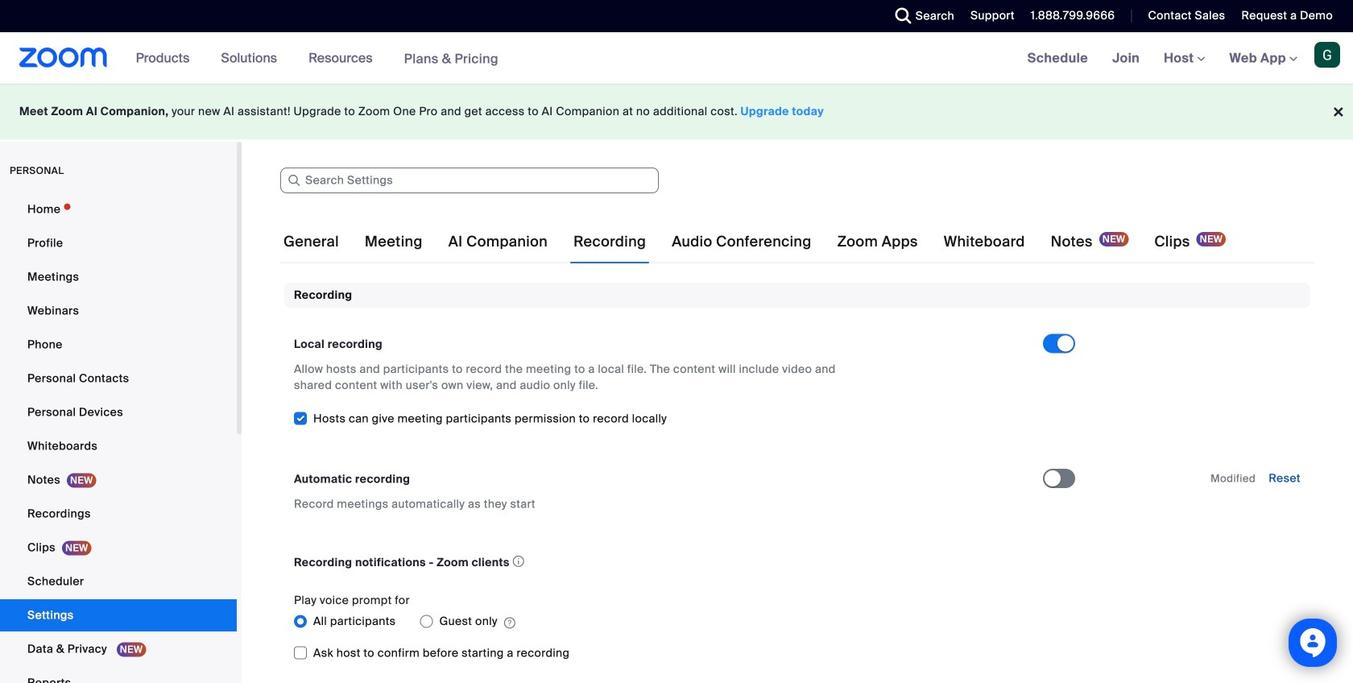 Task type: describe. For each thing, give the bounding box(es) containing it.
info outline image
[[513, 551, 525, 572]]

product information navigation
[[124, 32, 511, 85]]

meetings navigation
[[1016, 32, 1353, 85]]

profile picture image
[[1315, 42, 1340, 68]]

option group inside recording element
[[294, 609, 1043, 634]]

recording element
[[284, 283, 1311, 683]]



Task type: locate. For each thing, give the bounding box(es) containing it.
application
[[294, 551, 1029, 573]]

option group
[[294, 609, 1043, 634]]

tabs of my account settings page tab list
[[280, 219, 1229, 264]]

learn more about guest only image
[[504, 616, 515, 630]]

footer
[[0, 84, 1353, 139]]

personal menu menu
[[0, 193, 237, 683]]

zoom logo image
[[19, 48, 108, 68]]

Search Settings text field
[[280, 168, 659, 193]]

banner
[[0, 32, 1353, 85]]

application inside recording element
[[294, 551, 1029, 573]]



Task type: vqa. For each thing, say whether or not it's contained in the screenshot.
the Learn more about Guest only image
yes



